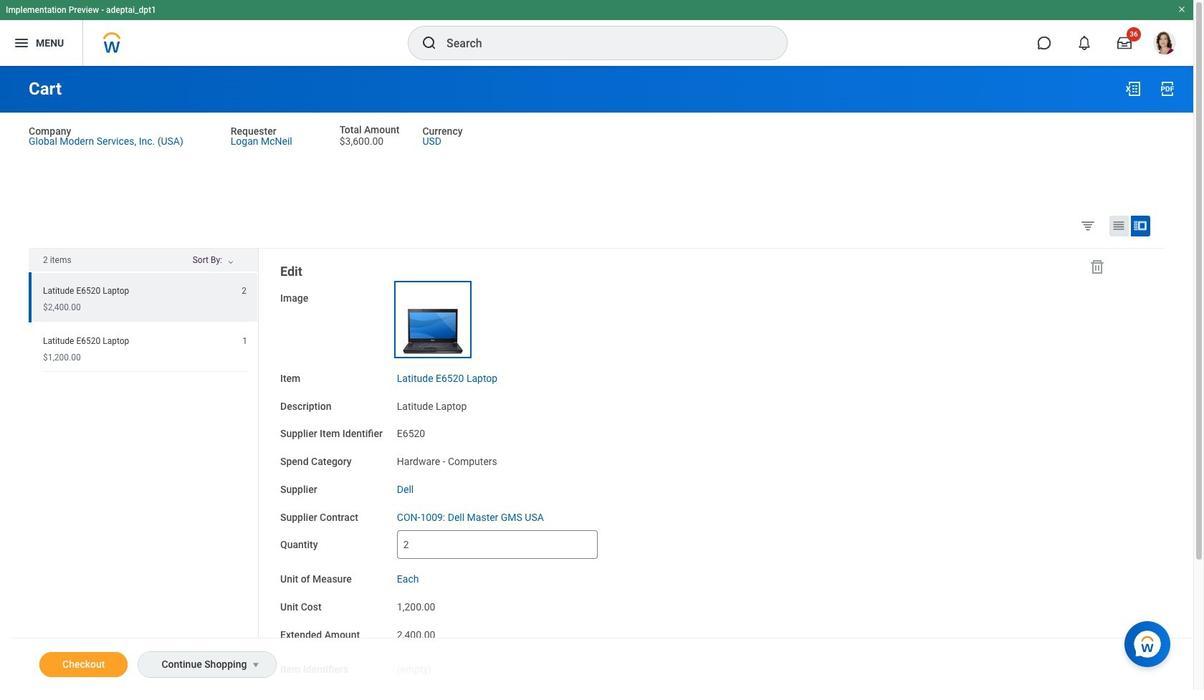 Task type: describe. For each thing, give the bounding box(es) containing it.
hardware - computers element
[[397, 453, 497, 467]]

notifications large image
[[1077, 36, 1092, 50]]

export to excel image
[[1125, 80, 1142, 97]]

inbox large image
[[1118, 36, 1132, 50]]

close environment banner image
[[1178, 5, 1186, 14]]

toggle to list detail view image
[[1133, 219, 1148, 233]]

profile logan mcneil image
[[1153, 32, 1176, 57]]

view printable version (pdf) image
[[1159, 80, 1176, 97]]

item list list box
[[29, 272, 258, 372]]

none text field inside 'navigation pane' region
[[397, 531, 598, 559]]

Search Workday  search field
[[447, 27, 758, 59]]

caret down image
[[248, 659, 265, 671]]



Task type: vqa. For each thing, say whether or not it's contained in the screenshot.
Benefits icon
no



Task type: locate. For each thing, give the bounding box(es) containing it.
toggle to grid view image
[[1112, 219, 1126, 233]]

None text field
[[397, 531, 598, 559]]

option group
[[1077, 215, 1161, 239]]

select to filter grid data image
[[1080, 218, 1096, 233]]

search image
[[421, 34, 438, 52]]

Toggle to Grid view radio
[[1110, 216, 1129, 236]]

banner
[[0, 0, 1194, 66]]

chevron down image
[[222, 259, 239, 269]]

justify image
[[13, 34, 30, 52]]

arrow down image
[[239, 257, 257, 266]]

navigation pane region
[[259, 249, 1124, 690]]

main content
[[0, 66, 1194, 690]]

delete image
[[1089, 258, 1106, 275]]

region
[[29, 249, 259, 690]]

e6520.jpg image
[[397, 284, 469, 355]]

Toggle to List Detail view radio
[[1131, 216, 1151, 236]]



